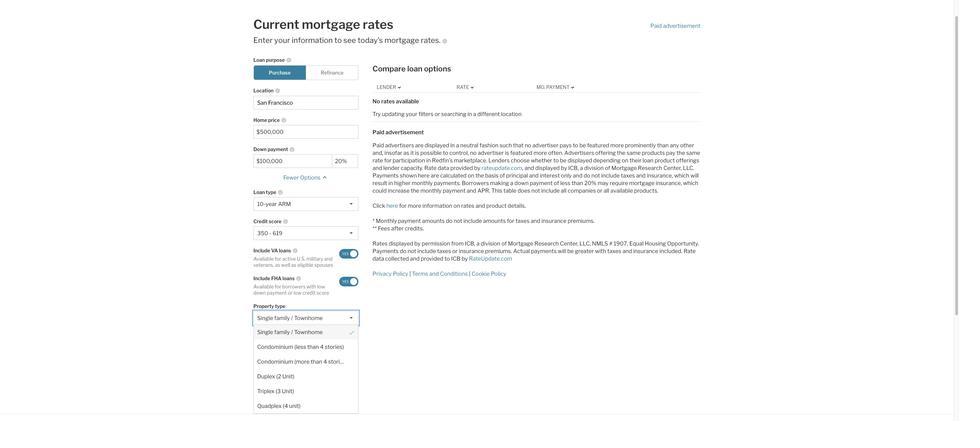 Task type: locate. For each thing, give the bounding box(es) containing it.
rates right update at left
[[309, 394, 323, 401]]

home price
[[253, 117, 280, 123]]

2 amounts from the left
[[483, 218, 506, 225]]

1 horizontal spatial research
[[638, 165, 662, 172]]

0 horizontal spatial are
[[415, 142, 424, 149]]

more down the increase
[[408, 203, 421, 209]]

loan left options
[[407, 64, 423, 73]]

0 vertical spatial mortgage
[[612, 165, 637, 172]]

/
[[291, 316, 293, 322], [291, 330, 293, 336]]

price
[[268, 117, 280, 123]]

1 vertical spatial score
[[317, 290, 329, 296]]

rate down the opportunity.
[[684, 248, 696, 255]]

1 vertical spatial icb,
[[465, 241, 475, 247]]

0 vertical spatial on
[[622, 157, 628, 164]]

your left filters at the top left
[[406, 111, 417, 118]]

0 horizontal spatial on
[[454, 203, 460, 209]]

to up advertisers
[[573, 142, 578, 149]]

1 horizontal spatial no
[[525, 142, 531, 149]]

this
[[492, 188, 502, 194]]

2 horizontal spatial as
[[404, 150, 409, 156]]

2 include from the top
[[253, 276, 270, 282]]

available inside available for borrowers with low down payment or low credit score
[[253, 284, 274, 290]]

research up payments
[[535, 241, 559, 247]]

2 single family / townhome from the top
[[257, 330, 323, 336]]

advertisement inside button
[[663, 23, 701, 29]]

0 vertical spatial 4
[[320, 345, 324, 351]]

loan left purpose
[[253, 57, 265, 63]]

on down payments.
[[454, 203, 460, 209]]

0 horizontal spatial down
[[253, 290, 266, 296]]

condominium down property usage
[[257, 345, 293, 351]]

data down rates
[[373, 256, 384, 262]]

0 vertical spatial unit)
[[282, 374, 295, 381]]

same up their
[[627, 150, 641, 156]]

score up the 619
[[269, 219, 282, 225]]

**
[[373, 226, 377, 232]]

amounts up credits. at bottom
[[422, 218, 445, 225]]

Purchase radio
[[253, 65, 306, 80]]

0 vertical spatial premiums.
[[568, 218, 595, 225]]

1 horizontal spatial score
[[317, 290, 329, 296]]

1 vertical spatial division
[[481, 241, 500, 247]]

0 vertical spatial mortgage
[[302, 17, 360, 32]]

1 policy from the left
[[393, 271, 408, 277]]

the
[[617, 150, 626, 156], [677, 150, 685, 156], [476, 173, 484, 179], [411, 188, 419, 194]]

0 vertical spatial featured
[[587, 142, 609, 149]]

and up rates displayed by permission from icb, a division of mortgage research center, llc, nmls # 1907, equal housing opportunity. payments do not include taxes or insurance premiums. actual payments will be greater with taxes and insurance included. rate data collected and provided to icb by
[[531, 218, 540, 225]]

displayed down advertisers
[[568, 157, 592, 164]]

0 horizontal spatial will
[[558, 248, 566, 255]]

include down veterans,
[[253, 276, 270, 282]]

for down details.
[[507, 218, 514, 225]]

2 payments from the top
[[373, 248, 399, 255]]

type
[[266, 190, 276, 196], [275, 304, 285, 310]]

0 vertical spatial information
[[292, 36, 333, 45]]

taxes down # at the right
[[607, 248, 621, 255]]

advertiser up often.
[[533, 142, 559, 149]]

type for loan type
[[266, 190, 276, 196]]

available down require on the top
[[611, 188, 633, 194]]

than right (less on the bottom left of page
[[307, 345, 319, 351]]

option group containing purchase
[[253, 65, 359, 80]]

0 vertical spatial more
[[610, 142, 624, 149]]

dialog containing single family / townhome
[[253, 325, 359, 415]]

down payment element
[[332, 143, 355, 155]]

1 vertical spatial mortgage
[[385, 36, 419, 45]]

0 vertical spatial here
[[418, 173, 430, 179]]

2 horizontal spatial on
[[622, 157, 628, 164]]

a up rateupdate.com
[[477, 241, 480, 247]]

2 horizontal spatial mortgage
[[629, 180, 655, 187]]

option group containing all
[[253, 370, 359, 385]]

1 vertical spatial option group
[[253, 370, 359, 385]]

premiums.
[[568, 218, 595, 225], [485, 248, 512, 255]]

will
[[691, 173, 699, 179], [558, 248, 566, 255]]

0 vertical spatial rate
[[457, 84, 469, 90]]

mortgage down their
[[612, 165, 637, 172]]

lender
[[383, 165, 400, 172]]

home
[[253, 117, 267, 123]]

2 vertical spatial mortgage
[[629, 180, 655, 187]]

1 | from the left
[[410, 271, 411, 277]]

mortgage left the rates.
[[385, 36, 419, 45]]

1 vertical spatial single family / townhome
[[257, 330, 323, 336]]

by inside , and displayed by icb, a division of mortgage research center, llc. payments shown here are calculated on the basis of principal and interest only and do not include taxes and insurance, which will result in higher monthly payments. borrowers making a down payment of less than 20% may require mortgage insurance, which could increase the monthly payment and apr. this table does not include all companies or all available products.
[[561, 165, 567, 172]]

do inside , and displayed by icb, a division of mortgage research center, llc. payments shown here are calculated on the basis of principal and interest only and do not include taxes and insurance, which will result in higher monthly payments. borrowers making a down payment of less than 20% may require mortgage insurance, which could increase the monthly payment and apr. this table does not include all companies or all available products.
[[584, 173, 590, 179]]

rate inside rates displayed by permission from icb, a division of mortgage research center, llc, nmls # 1907, equal housing opportunity. payments do not include taxes or insurance premiums. actual payments will be greater with taxes and insurance included. rate data collected and provided to icb by
[[684, 248, 696, 255]]

on inside paid advertisers are displayed in a neutral fashion such that no advertiser pays to be featured more prominently than any other and, insofar as it is possible to control, no advertiser is featured more often. advertisers offering the same products pay the same rate for participation in redfin's marketplace. lenders choose whether to be displayed depending on their loan product offerings and lender capacity. rate data provided by
[[622, 157, 628, 164]]

result
[[373, 180, 387, 187]]

2 property from the top
[[253, 333, 274, 339]]

0 horizontal spatial premiums.
[[485, 248, 512, 255]]

property for property type
[[253, 304, 274, 310]]

2 option group from the top
[[253, 370, 359, 385]]

0 horizontal spatial do
[[400, 248, 407, 255]]

down payment
[[253, 147, 288, 153]]

4 right (less on the bottom left of page
[[320, 345, 324, 351]]

0 horizontal spatial amounts
[[422, 218, 445, 225]]

calculated
[[440, 173, 467, 179]]

insurance down from
[[459, 248, 484, 255]]

mo. payment
[[537, 84, 570, 90]]

by
[[474, 165, 480, 172], [561, 165, 567, 172], [414, 241, 421, 247], [462, 256, 468, 262]]

single family / townhome inside "element"
[[257, 330, 323, 336]]

0 vertical spatial down
[[515, 180, 529, 187]]

0 vertical spatial advertiser
[[533, 142, 559, 149]]

or inside available for borrowers with low down payment or low credit score
[[288, 290, 293, 296]]

loan for loan type
[[253, 190, 265, 196]]

0 vertical spatial paid
[[651, 23, 662, 29]]

product down this
[[486, 203, 507, 209]]

payments
[[373, 173, 399, 179], [373, 248, 399, 255]]

lender
[[377, 84, 396, 90]]

current mortgage rates
[[253, 17, 393, 32]]

1 is from the left
[[415, 150, 419, 156]]

apr.
[[478, 188, 490, 194]]

2 townhome from the top
[[294, 330, 323, 336]]

it
[[411, 150, 414, 156]]

amounts
[[422, 218, 445, 225], [483, 218, 506, 225]]

1 horizontal spatial policy
[[491, 271, 506, 277]]

0 horizontal spatial provided
[[421, 256, 443, 262]]

payment inside * monthly payment amounts do not include amounts for taxes and insurance premiums. ** fees after credits.
[[398, 218, 421, 225]]

1 vertical spatial payments
[[373, 248, 399, 255]]

1 vertical spatial will
[[558, 248, 566, 255]]

today's
[[358, 36, 383, 45]]

1 horizontal spatial center,
[[664, 165, 682, 172]]

quadplex (4 unit)
[[257, 404, 301, 410]]

or inside rates displayed by permission from icb, a division of mortgage research center, llc, nmls # 1907, equal housing opportunity. payments do not include taxes or insurance premiums. actual payments will be greater with taxes and insurance included. rate data collected and provided to icb by
[[452, 248, 458, 255]]

2 loan from the top
[[253, 190, 265, 196]]

condominium for condominium (more than 4 stories)
[[257, 359, 293, 366]]

rates inside button
[[309, 394, 323, 401]]

0 vertical spatial include
[[253, 248, 270, 254]]

not right does at the top right of page
[[532, 188, 540, 194]]

2 / from the top
[[291, 330, 293, 336]]

premiums. up llc, at the bottom of the page
[[568, 218, 595, 225]]

data
[[438, 165, 449, 172], [373, 256, 384, 262]]

unit) for triplex (3 unit)
[[282, 389, 294, 395]]

property for property usage
[[253, 333, 274, 339]]

not inside rates displayed by permission from icb, a division of mortgage research center, llc, nmls # 1907, equal housing opportunity. payments do not include taxes or insurance premiums. actual payments will be greater with taxes and insurance included. rate data collected and provided to icb by
[[408, 248, 416, 255]]

1 single from the top
[[257, 316, 273, 322]]

here down "capacity."
[[418, 173, 430, 179]]

a
[[473, 111, 476, 118], [456, 142, 459, 149], [580, 165, 583, 172], [510, 180, 513, 187], [477, 241, 480, 247]]

will right payments
[[558, 248, 566, 255]]

no up marketplace.
[[470, 150, 477, 156]]

0 horizontal spatial as
[[275, 262, 280, 268]]

0 horizontal spatial insurance
[[459, 248, 484, 255]]

will inside , and displayed by icb, a division of mortgage research center, llc. payments shown here are calculated on the basis of principal and interest only and do not include taxes and insurance, which will result in higher monthly payments. borrowers making a down payment of less than 20% may require mortgage insurance, which could increase the monthly payment and apr. this table does not include all companies or all available products.
[[691, 173, 699, 179]]

your down the 'current'
[[274, 36, 290, 45]]

unit)
[[289, 404, 301, 410]]

be up advertisers
[[580, 142, 586, 149]]

1 vertical spatial unit)
[[282, 389, 294, 395]]

1 horizontal spatial data
[[438, 165, 449, 172]]

available inside , and displayed by icb, a division of mortgage research center, llc. payments shown here are calculated on the basis of principal and interest only and do not include taxes and insurance, which will result in higher monthly payments. borrowers making a down payment of less than 20% may require mortgage insurance, which could increase the monthly payment and apr. this table does not include all companies or all available products.
[[611, 188, 633, 194]]

in right result
[[389, 180, 393, 187]]

2 same from the left
[[686, 150, 700, 156]]

down inside , and displayed by icb, a division of mortgage research center, llc. payments shown here are calculated on the basis of principal and interest only and do not include taxes and insurance, which will result in higher monthly payments. borrowers making a down payment of less than 20% may require mortgage insurance, which could increase the monthly payment and apr. this table does not include all companies or all available products.
[[515, 180, 529, 187]]

1 horizontal spatial as
[[291, 262, 296, 268]]

do
[[584, 173, 590, 179], [446, 218, 453, 225], [400, 248, 407, 255]]

stories) for condominium (more than 4 stories)
[[328, 359, 347, 366]]

single family / townhome element
[[254, 326, 358, 340]]

available down include fha loans
[[253, 284, 274, 290]]

2 available from the top
[[253, 284, 274, 290]]

type for property type
[[275, 304, 285, 310]]

icb,
[[568, 165, 579, 172], [465, 241, 475, 247]]

taxes up require on the top
[[621, 173, 635, 179]]

property type
[[253, 304, 285, 310]]

1 horizontal spatial be
[[567, 248, 574, 255]]

eligible
[[297, 262, 313, 268]]

0 vertical spatial product
[[655, 157, 675, 164]]

0 vertical spatial available
[[396, 98, 419, 105]]

property usage
[[253, 333, 289, 339]]

1 condominium from the top
[[257, 345, 293, 351]]

va
[[271, 248, 278, 254]]

1 horizontal spatial |
[[469, 271, 471, 277]]

rates
[[363, 17, 393, 32], [381, 98, 395, 105], [461, 203, 475, 209], [309, 394, 323, 401]]

2 single from the top
[[257, 330, 273, 336]]

a inside rates displayed by permission from icb, a division of mortgage research center, llc, nmls # 1907, equal housing opportunity. payments do not include taxes or insurance premiums. actual payments will be greater with taxes and insurance included. rate data collected and provided to icb by
[[477, 241, 480, 247]]

advertiser down fashion at the top of page
[[478, 150, 504, 156]]

not
[[592, 173, 600, 179], [532, 188, 540, 194], [454, 218, 462, 225], [408, 248, 416, 255]]

does
[[518, 188, 530, 194]]

1 vertical spatial center,
[[560, 241, 578, 247]]

1 horizontal spatial amounts
[[483, 218, 506, 225]]

1 vertical spatial data
[[373, 256, 384, 262]]

(4
[[283, 404, 288, 410]]

for inside * monthly payment amounts do not include amounts for taxes and insurance premiums. ** fees after credits.
[[507, 218, 514, 225]]

research inside rates displayed by permission from icb, a division of mortgage research center, llc, nmls # 1907, equal housing opportunity. payments do not include taxes or insurance premiums. actual payments will be greater with taxes and insurance included. rate data collected and provided to icb by
[[535, 241, 559, 247]]

2 horizontal spatial be
[[580, 142, 586, 149]]

payment up credits. at bottom
[[398, 218, 421, 225]]

paid inside button
[[651, 23, 662, 29]]

permission
[[422, 241, 450, 247]]

displayed inside , and displayed by icb, a division of mortgage research center, llc. payments shown here are calculated on the basis of principal and interest only and do not include taxes and insurance, which will result in higher monthly payments. borrowers making a down payment of less than 20% may require mortgage insurance, which could increase the monthly payment and apr. this table does not include all companies or all available products.
[[535, 165, 560, 172]]

-
[[269, 231, 271, 237]]

condominium up duplex (2 unit)
[[257, 359, 293, 366]]

u.s.
[[297, 256, 305, 262]]

0 vertical spatial condominium
[[257, 345, 293, 351]]

property usage element
[[253, 329, 355, 341]]

terms
[[412, 271, 428, 277]]

townhome up condominium (less than 4 stories)
[[294, 330, 323, 336]]

1 vertical spatial do
[[446, 218, 453, 225]]

more up offering
[[610, 142, 624, 149]]

2 condominium from the top
[[257, 359, 293, 366]]

All radio
[[253, 370, 280, 385]]

option group for points
[[253, 370, 359, 385]]

option group
[[253, 65, 359, 80], [253, 370, 359, 385]]

0 vertical spatial option group
[[253, 65, 359, 80]]

2 family from the top
[[274, 330, 290, 336]]

payments down rates
[[373, 248, 399, 255]]

same up the offerings
[[686, 150, 700, 156]]

no rates available
[[373, 98, 419, 105]]

available
[[396, 98, 419, 105], [611, 188, 633, 194]]

insurance up payments
[[542, 218, 567, 225]]

low down the borrowers
[[294, 290, 302, 296]]

available for active u.s. military and veterans, as well as eligible spouses
[[253, 256, 333, 268]]

with down nmls
[[595, 248, 606, 255]]

0 vertical spatial townhome
[[294, 316, 323, 322]]

on inside , and displayed by icb, a division of mortgage research center, llc. payments shown here are calculated on the basis of principal and interest only and do not include taxes and insurance, which will result in higher monthly payments. borrowers making a down payment of less than 20% may require mortgage insurance, which could increase the monthly payment and apr. this table does not include all companies or all available products.
[[468, 173, 474, 179]]

and inside paid advertisers are displayed in a neutral fashion such that no advertiser pays to be featured more prominently than any other and, insofar as it is possible to control, no advertiser is featured more often. advertisers offering the same products pay the same rate for participation in redfin's marketplace. lenders choose whether to be displayed depending on their loan product offerings and lender capacity. rate data provided by
[[373, 165, 382, 172]]

amounts down this
[[483, 218, 506, 225]]

be down often.
[[560, 157, 567, 164]]

is
[[415, 150, 419, 156], [505, 150, 509, 156]]

1 horizontal spatial is
[[505, 150, 509, 156]]

4 for (less
[[320, 345, 324, 351]]

icb, inside rates displayed by permission from icb, a division of mortgage research center, llc, nmls # 1907, equal housing opportunity. payments do not include taxes or insurance premiums. actual payments will be greater with taxes and insurance included. rate data collected and provided to icb by
[[465, 241, 475, 247]]

619
[[273, 231, 282, 237]]

mortgage inside , and displayed by icb, a division of mortgage research center, llc. payments shown here are calculated on the basis of principal and interest only and do not include taxes and insurance, which will result in higher monthly payments. borrowers making a down payment of less than 20% may require mortgage insurance, which could increase the monthly payment and apr. this table does not include all companies or all available products.
[[612, 165, 637, 172]]

research inside , and displayed by icb, a division of mortgage research center, llc. payments shown here are calculated on the basis of principal and interest only and do not include taxes and insurance, which will result in higher monthly payments. borrowers making a down payment of less than 20% may require mortgage insurance, which could increase the monthly payment and apr. this table does not include all companies or all available products.
[[638, 165, 662, 172]]

division down depending on the right top
[[584, 165, 604, 172]]

and down 'apr.'
[[476, 203, 485, 209]]

and inside available for active u.s. military and veterans, as well as eligible spouses
[[324, 256, 333, 262]]

0 vertical spatial single
[[257, 316, 273, 322]]

insurance down equal
[[633, 248, 658, 255]]

1 vertical spatial mortgage
[[508, 241, 533, 247]]

1 payments from the top
[[373, 173, 399, 179]]

for inside available for active u.s. military and veterans, as well as eligible spouses
[[275, 256, 281, 262]]

, and displayed by icb, a division of mortgage research center, llc. payments shown here are calculated on the basis of principal and interest only and do not include taxes and insurance, which will result in higher monthly payments. borrowers making a down payment of less than 20% may require mortgage insurance, which could increase the monthly payment and apr. this table does not include all companies or all available products.
[[373, 165, 699, 194]]

no
[[525, 142, 531, 149], [470, 150, 477, 156]]

2 vertical spatial be
[[567, 248, 574, 255]]

and down rate
[[373, 165, 382, 172]]

product down pay
[[655, 157, 675, 164]]

available up veterans,
[[253, 256, 274, 262]]

as down active
[[291, 262, 296, 268]]

1 vertical spatial product
[[486, 203, 507, 209]]

or down the may on the top
[[597, 188, 603, 194]]

1 vertical spatial family
[[274, 330, 290, 336]]

available inside available for active u.s. military and veterans, as well as eligible spouses
[[253, 256, 274, 262]]

paid inside paid advertisers are displayed in a neutral fashion such that no advertiser pays to be featured more prominently than any other and, insofar as it is possible to control, no advertiser is featured more often. advertisers offering the same products pay the same rate for participation in redfin's marketplace. lenders choose whether to be displayed depending on their loan product offerings and lender capacity. rate data provided by
[[373, 142, 384, 149]]

than up pay
[[657, 142, 669, 149]]

are up possible
[[415, 142, 424, 149]]

1 vertical spatial loan
[[253, 190, 265, 196]]

1 single family / townhome from the top
[[257, 316, 323, 322]]

(3
[[276, 389, 281, 395]]

| left terms
[[410, 271, 411, 277]]

1 vertical spatial stories)
[[328, 359, 347, 366]]

type down available for borrowers with low down payment or low credit score
[[275, 304, 285, 310]]

information down current mortgage rates
[[292, 36, 333, 45]]

0 vertical spatial with
[[595, 248, 606, 255]]

featured up choose
[[510, 150, 532, 156]]

offerings
[[676, 157, 699, 164]]

the right the increase
[[411, 188, 419, 194]]

rateupdate.com
[[482, 165, 522, 172]]

primary residence
[[257, 345, 304, 351]]

will down the llc.
[[691, 173, 699, 179]]

include up the may on the top
[[601, 173, 620, 179]]

0 vertical spatial payments
[[373, 173, 399, 179]]

score right credit
[[317, 290, 329, 296]]

property down include fha loans
[[253, 304, 274, 310]]

neutral
[[460, 142, 478, 149]]

0 horizontal spatial loan
[[407, 64, 423, 73]]

2 all from the left
[[604, 188, 609, 194]]

rate down redfin's
[[425, 165, 437, 172]]

information down payments.
[[423, 203, 452, 209]]

1 horizontal spatial loan
[[643, 157, 654, 164]]

are
[[415, 142, 424, 149], [431, 173, 439, 179]]

is right it
[[415, 150, 419, 156]]

1 include from the top
[[253, 248, 270, 254]]

data down redfin's
[[438, 165, 449, 172]]

1 horizontal spatial more
[[534, 150, 547, 156]]

1 all from the left
[[561, 188, 567, 194]]

2 vertical spatial on
[[454, 203, 460, 209]]

list box containing single family / townhome
[[253, 312, 359, 415]]

do inside * monthly payment amounts do not include amounts for taxes and insurance premiums. ** fees after credits.
[[446, 218, 453, 225]]

1 available from the top
[[253, 256, 274, 262]]

payment
[[268, 147, 288, 153], [530, 180, 553, 187], [443, 188, 466, 194], [398, 218, 421, 225], [267, 290, 287, 296]]

0 radio
[[280, 370, 306, 385]]

or inside , and displayed by icb, a division of mortgage research center, llc. payments shown here are calculated on the basis of principal and interest only and do not include taxes and insurance, which will result in higher monthly payments. borrowers making a down payment of less than 20% may require mortgage insurance, which could increase the monthly payment and apr. this table does not include all companies or all available products.
[[597, 188, 603, 194]]

from
[[451, 241, 464, 247]]

by inside paid advertisers are displayed in a neutral fashion such that no advertiser pays to be featured more prominently than any other and, insofar as it is possible to control, no advertiser is featured more often. advertisers offering the same products pay the same rate for participation in redfin's marketplace. lenders choose whether to be displayed depending on their loan product offerings and lender capacity. rate data provided by
[[474, 165, 480, 172]]

be inside rates displayed by permission from icb, a division of mortgage research center, llc, nmls # 1907, equal housing opportunity. payments do not include taxes or insurance premiums. actual payments will be greater with taxes and insurance included. rate data collected and provided to icb by
[[567, 248, 574, 255]]

not down click here for more information on rates and product details.
[[454, 218, 462, 225]]

low
[[317, 284, 325, 290], [294, 290, 302, 296]]

0 vertical spatial are
[[415, 142, 424, 149]]

1 option group from the top
[[253, 65, 359, 80]]

try
[[373, 111, 381, 118]]

0 vertical spatial stories)
[[325, 345, 344, 351]]

1907,
[[614, 241, 628, 247]]

property type element
[[253, 300, 355, 312]]

0 vertical spatial loan
[[407, 64, 423, 73]]

dialog
[[253, 325, 359, 415]]

than inside , and displayed by icb, a division of mortgage research center, llc. payments shown here are calculated on the basis of principal and interest only and do not include taxes and insurance, which will result in higher monthly payments. borrowers making a down payment of less than 20% may require mortgage insurance, which could increase the monthly payment and apr. this table does not include all companies or all available products.
[[572, 180, 583, 187]]

payments inside rates displayed by permission from icb, a division of mortgage research center, llc, nmls # 1907, equal housing opportunity. payments do not include taxes or insurance premiums. actual payments will be greater with taxes and insurance included. rate data collected and provided to icb by
[[373, 248, 399, 255]]

1 loan from the top
[[253, 57, 265, 63]]

0
[[291, 375, 295, 381]]

rate inside paid advertisers are displayed in a neutral fashion such that no advertiser pays to be featured more prominently than any other and, insofar as it is possible to control, no advertiser is featured more often. advertisers offering the same products pay the same rate for participation in redfin's marketplace. lenders choose whether to be displayed depending on their loan product offerings and lender capacity. rate data provided by
[[425, 165, 437, 172]]

updating
[[382, 111, 405, 118]]

rate inside rate button
[[457, 84, 469, 90]]

/ down property type element
[[291, 316, 293, 322]]

1 vertical spatial with
[[307, 284, 316, 290]]

2 vertical spatial rate
[[684, 248, 696, 255]]

for
[[384, 157, 392, 164], [399, 203, 407, 209], [507, 218, 514, 225], [275, 256, 281, 262], [275, 284, 281, 290]]

all down the may on the top
[[604, 188, 609, 194]]

paid advertisement button
[[651, 22, 701, 30]]

0 vertical spatial loan
[[253, 57, 265, 63]]

0 horizontal spatial no
[[470, 150, 477, 156]]

searching
[[441, 111, 466, 118]]

1 property from the top
[[253, 304, 274, 310]]

insurance inside * monthly payment amounts do not include amounts for taxes and insurance premiums. ** fees after credits.
[[542, 218, 567, 225]]

all
[[561, 188, 567, 194], [604, 188, 609, 194]]

list box
[[253, 312, 359, 415]]

quadplex
[[257, 404, 282, 410]]

center, left llc, at the bottom of the page
[[560, 241, 578, 247]]

advertiser
[[533, 142, 559, 149], [478, 150, 504, 156]]

0 horizontal spatial mortgage
[[302, 17, 360, 32]]

family up usage
[[274, 316, 290, 322]]

1 vertical spatial available
[[611, 188, 633, 194]]

1 horizontal spatial premiums.
[[568, 218, 595, 225]]

2 vertical spatial do
[[400, 248, 407, 255]]

unit) right '(2'
[[282, 374, 295, 381]]

2 vertical spatial paid
[[373, 142, 384, 149]]

provided up the 'calculated'
[[450, 165, 473, 172]]

or up icb
[[452, 248, 458, 255]]

0 vertical spatial provided
[[450, 165, 473, 172]]

with inside rates displayed by permission from icb, a division of mortgage research center, llc, nmls # 1907, equal housing opportunity. payments do not include taxes or insurance premiums. actual payments will be greater with taxes and insurance included. rate data collected and provided to icb by
[[595, 248, 606, 255]]

single
[[257, 316, 273, 322], [257, 330, 273, 336]]

research down products
[[638, 165, 662, 172]]

0 vertical spatial be
[[580, 142, 586, 149]]

payments inside , and displayed by icb, a division of mortgage research center, llc. payments shown here are calculated on the basis of principal and interest only and do not include taxes and insurance, which will result in higher monthly payments. borrowers making a down payment of less than 20% may require mortgage insurance, which could increase the monthly payment and apr. this table does not include all companies or all available products.
[[373, 173, 399, 179]]

type up year
[[266, 190, 276, 196]]

taxes
[[621, 173, 635, 179], [516, 218, 530, 225], [437, 248, 451, 255], [607, 248, 621, 255]]

often.
[[548, 150, 563, 156]]

1 horizontal spatial featured
[[587, 142, 609, 149]]

division
[[584, 165, 604, 172], [481, 241, 500, 247]]

and inside * monthly payment amounts do not include amounts for taxes and insurance premiums. ** fees after credits.
[[531, 218, 540, 225]]

0 horizontal spatial icb,
[[465, 241, 475, 247]]

0 vertical spatial center,
[[664, 165, 682, 172]]

0 horizontal spatial rate
[[425, 165, 437, 172]]

0 horizontal spatial |
[[410, 271, 411, 277]]

data inside rates displayed by permission from icb, a division of mortgage research center, llc, nmls # 1907, equal housing opportunity. payments do not include taxes or insurance premiums. actual payments will be greater with taxes and insurance included. rate data collected and provided to icb by
[[373, 256, 384, 262]]

center, inside rates displayed by permission from icb, a division of mortgage research center, llc, nmls # 1907, equal housing opportunity. payments do not include taxes or insurance premiums. actual payments will be greater with taxes and insurance included. rate data collected and provided to icb by
[[560, 241, 578, 247]]

arm
[[278, 201, 291, 208]]

| left cookie
[[469, 271, 471, 277]]

0 horizontal spatial division
[[481, 241, 500, 247]]

marketplace.
[[454, 157, 487, 164]]

0 vertical spatial family
[[274, 316, 290, 322]]



Task type: describe. For each thing, give the bounding box(es) containing it.
whether
[[531, 157, 552, 164]]

advertisers
[[564, 150, 594, 156]]

in inside , and displayed by icb, a division of mortgage research center, llc. payments shown here are calculated on the basis of principal and interest only and do not include taxes and insurance, which will result in higher monthly payments. borrowers making a down payment of less than 20% may require mortgage insurance, which could increase the monthly payment and apr. this table does not include all companies or all available products.
[[389, 180, 393, 187]]

not inside * monthly payment amounts do not include amounts for taxes and insurance premiums. ** fees after credits.
[[454, 218, 462, 225]]

paid advertisers are displayed in a neutral fashion such that no advertiser pays to be featured more prominently than any other and, insofar as it is possible to control, no advertiser is featured more often. advertisers offering the same products pay the same rate for participation in redfin's marketplace. lenders choose whether to be displayed depending on their loan product offerings and lender capacity. rate data provided by
[[373, 142, 700, 172]]

1 vertical spatial advertiser
[[478, 150, 504, 156]]

and up products.
[[636, 173, 646, 179]]

actual
[[513, 248, 530, 255]]

fashion
[[480, 142, 499, 149]]

taxes inside * monthly payment amounts do not include amounts for taxes and insurance premiums. ** fees after credits.
[[516, 218, 530, 225]]

1 vertical spatial paid
[[373, 129, 384, 136]]

data inside paid advertisers are displayed in a neutral fashion such that no advertiser pays to be featured more prominently than any other and, insofar as it is possible to control, no advertiser is featured more often. advertisers offering the same products pay the same rate for participation in redfin's marketplace. lenders choose whether to be displayed depending on their loan product offerings and lender capacity. rate data provided by
[[438, 165, 449, 172]]

2 is from the left
[[505, 150, 509, 156]]

primary
[[257, 345, 278, 351]]

1 horizontal spatial advertiser
[[533, 142, 559, 149]]

of left less
[[554, 180, 559, 187]]

rates right no
[[381, 98, 395, 105]]

refinance
[[321, 70, 344, 76]]

will inside rates displayed by permission from icb, a division of mortgage research center, llc, nmls # 1907, equal housing opportunity. payments do not include taxes or insurance premiums. actual payments will be greater with taxes and insurance included. rate data collected and provided to icb by
[[558, 248, 566, 255]]

mortgage inside , and displayed by icb, a division of mortgage research center, llc. payments shown here are calculated on the basis of principal and interest only and do not include taxes and insurance, which will result in higher monthly payments. borrowers making a down payment of less than 20% may require mortgage insurance, which could increase the monthly payment and apr. this table does not include all companies or all available products.
[[629, 180, 655, 187]]

Refinance radio
[[306, 65, 359, 80]]

fha
[[271, 276, 282, 282]]

of down rateupdate.com link
[[500, 173, 505, 179]]

products.
[[634, 188, 658, 194]]

to up redfin's
[[443, 150, 448, 156]]

Down payment text field
[[335, 158, 355, 165]]

in right searching
[[468, 111, 472, 118]]

choose
[[511, 157, 530, 164]]

not up 20%
[[592, 173, 600, 179]]

for inside paid advertisers are displayed in a neutral fashion such that no advertiser pays to be featured more prominently than any other and, insofar as it is possible to control, no advertiser is featured more often. advertisers offering the same products pay the same rate for participation in redfin's marketplace. lenders choose whether to be displayed depending on their loan product offerings and lender capacity. rate data provided by
[[384, 157, 392, 164]]

1 vertical spatial insurance,
[[656, 180, 682, 187]]

2 | from the left
[[469, 271, 471, 277]]

include inside rates displayed by permission from icb, a division of mortgage research center, llc, nmls # 1907, equal housing opportunity. payments do not include taxes or insurance premiums. actual payments will be greater with taxes and insurance included. rate data collected and provided to icb by
[[418, 248, 436, 255]]

score inside available for borrowers with low down payment or low credit score
[[317, 290, 329, 296]]

that
[[513, 142, 524, 149]]

2 horizontal spatial insurance
[[633, 248, 658, 255]]

1 vertical spatial which
[[683, 180, 698, 187]]

included.
[[660, 248, 683, 255]]

1 horizontal spatial your
[[406, 111, 417, 118]]

1 same from the left
[[627, 150, 641, 156]]

such
[[500, 142, 512, 149]]

offering
[[595, 150, 616, 156]]

the right offering
[[617, 150, 626, 156]]

residence
[[279, 345, 304, 351]]

well
[[281, 262, 290, 268]]

mo.
[[537, 84, 545, 90]]

interest
[[540, 173, 560, 179]]

redfin's
[[432, 157, 453, 164]]

condominium for condominium (less than 4 stories)
[[257, 345, 293, 351]]

by right icb
[[462, 256, 468, 262]]

0 vertical spatial paid advertisement
[[651, 23, 701, 29]]

privacy
[[373, 271, 392, 277]]

payment inside available for borrowers with low down payment or low credit score
[[267, 290, 287, 296]]

and down 1907,
[[623, 248, 632, 255]]

0 horizontal spatial be
[[560, 157, 567, 164]]

0 horizontal spatial featured
[[510, 150, 532, 156]]

and right terms
[[429, 271, 439, 277]]

mortgage inside rates displayed by permission from icb, a division of mortgage research center, llc, nmls # 1907, equal housing opportunity. payments do not include taxes or insurance premiums. actual payments will be greater with taxes and insurance included. rate data collected and provided to icb by
[[508, 241, 533, 247]]

for inside available for borrowers with low down payment or low credit score
[[275, 284, 281, 290]]

down inside available for borrowers with low down payment or low credit score
[[253, 290, 266, 296]]

credit score
[[253, 219, 282, 225]]

and right ,
[[525, 165, 534, 172]]

single inside "element"
[[257, 330, 273, 336]]

require
[[610, 180, 628, 187]]

companies
[[568, 188, 596, 194]]

a down advertisers
[[580, 165, 583, 172]]

Home price text field
[[257, 129, 355, 136]]

0 horizontal spatial score
[[269, 219, 282, 225]]

rateupdate.com link
[[482, 165, 522, 172]]

loan inside paid advertisers are displayed in a neutral fashion such that no advertiser pays to be featured more prominently than any other and, insofar as it is possible to control, no advertiser is featured more often. advertisers offering the same products pay the same rate for participation in redfin's marketplace. lenders choose whether to be displayed depending on their loan product offerings and lender capacity. rate data provided by
[[643, 157, 654, 164]]

lender button
[[377, 84, 402, 91]]

stories) for condominium (less than 4 stories)
[[325, 345, 344, 351]]

capacity.
[[401, 165, 423, 172]]

usage
[[275, 333, 289, 339]]

1 vertical spatial monthly
[[421, 188, 442, 194]]

0 horizontal spatial your
[[274, 36, 290, 45]]

icb, inside , and displayed by icb, a division of mortgage research center, llc. payments shown here are calculated on the basis of principal and interest only and do not include taxes and insurance, which will result in higher monthly payments. borrowers making a down payment of less than 20% may require mortgage insurance, which could increase the monthly payment and apr. this table does not include all companies or all available products.
[[568, 165, 579, 172]]

/ inside "element"
[[291, 330, 293, 336]]

1 horizontal spatial information
[[423, 203, 452, 209]]

taxes down permission
[[437, 248, 451, 255]]

4 for (more
[[324, 359, 327, 366]]

include for include va loans
[[253, 248, 270, 254]]

1 - 2 radio
[[332, 370, 359, 385]]

townhome inside "element"
[[294, 330, 323, 336]]

include inside * monthly payment amounts do not include amounts for taxes and insurance premiums. ** fees after credits.
[[464, 218, 482, 225]]

and down borrowers
[[467, 188, 476, 194]]

0 vertical spatial monthly
[[412, 180, 433, 187]]

payment down the interest
[[530, 180, 553, 187]]

are inside paid advertisers are displayed in a neutral fashion such that no advertiser pays to be featured more prominently than any other and, insofar as it is possible to control, no advertiser is featured more often. advertisers offering the same products pay the same rate for participation in redfin's marketplace. lenders choose whether to be displayed depending on their loan product offerings and lender capacity. rate data provided by
[[415, 142, 424, 149]]

10-year arm
[[257, 201, 291, 208]]

with inside available for borrowers with low down payment or low credit score
[[307, 284, 316, 290]]

veterans,
[[253, 262, 274, 268]]

than inside paid advertisers are displayed in a neutral fashion such that no advertiser pays to be featured more prominently than any other and, insofar as it is possible to control, no advertiser is featured more often. advertisers offering the same products pay the same rate for participation in redfin's marketplace. lenders choose whether to be displayed depending on their loan product offerings and lender capacity. rate data provided by
[[657, 142, 669, 149]]

1 horizontal spatial low
[[317, 284, 325, 290]]

1 vertical spatial more
[[534, 150, 547, 156]]

include fha loans
[[253, 276, 295, 282]]

rate
[[373, 157, 383, 164]]

loans for include fha loans
[[283, 276, 295, 282]]

a up table
[[510, 180, 513, 187]]

payment
[[546, 84, 570, 90]]

in down possible
[[426, 157, 431, 164]]

here inside , and displayed by icb, a division of mortgage research center, llc. payments shown here are calculated on the basis of principal and interest only and do not include taxes and insurance, which will result in higher monthly payments. borrowers making a down payment of less than 20% may require mortgage insurance, which could increase the monthly payment and apr. this table does not include all companies or all available products.
[[418, 173, 430, 179]]

possible
[[420, 150, 442, 156]]

0 horizontal spatial advertisement
[[386, 129, 424, 136]]

rates up today's
[[363, 17, 393, 32]]

option group for loan purpose
[[253, 65, 359, 80]]

condominium (more than 4 stories)
[[257, 359, 347, 366]]

1 family from the top
[[274, 316, 290, 322]]

their
[[630, 157, 642, 164]]

division inside , and displayed by icb, a division of mortgage research center, llc. payments shown here are calculated on the basis of principal and interest only and do not include taxes and insurance, which will result in higher monthly payments. borrowers making a down payment of less than 20% may require mortgage insurance, which could increase the monthly payment and apr. this table does not include all companies or all available products.
[[584, 165, 604, 172]]

housing
[[645, 241, 666, 247]]

location
[[501, 111, 522, 118]]

insofar
[[385, 150, 402, 156]]

(less
[[294, 345, 306, 351]]

different
[[478, 111, 500, 118]]

1 amounts from the left
[[422, 218, 445, 225]]

payments
[[531, 248, 557, 255]]

displayed inside rates displayed by permission from icb, a division of mortgage research center, llc, nmls # 1907, equal housing opportunity. payments do not include taxes or insurance premiums. actual payments will be greater with taxes and insurance included. rate data collected and provided to icb by
[[389, 241, 413, 247]]

provided inside rates displayed by permission from icb, a division of mortgage research center, llc, nmls # 1907, equal housing opportunity. payments do not include taxes or insurance premiums. actual payments will be greater with taxes and insurance included. rate data collected and provided to icb by
[[421, 256, 443, 262]]

participation
[[393, 157, 425, 164]]

depending
[[593, 157, 621, 164]]

payment down payments.
[[443, 188, 466, 194]]

credit
[[303, 290, 316, 296]]

rate button
[[457, 84, 475, 91]]

payments.
[[434, 180, 461, 187]]

compare
[[373, 64, 406, 73]]

or right filters at the top left
[[435, 111, 440, 118]]

borrowers
[[462, 180, 489, 187]]

0 vertical spatial insurance,
[[647, 173, 673, 179]]

rates down borrowers
[[461, 203, 475, 209]]

table
[[504, 188, 517, 194]]

product inside paid advertisers are displayed in a neutral fashion such that no advertiser pays to be featured more prominently than any other and, insofar as it is possible to control, no advertiser is featured more often. advertisers offering the same products pay the same rate for participation in redfin's marketplace. lenders choose whether to be displayed depending on their loan product offerings and lender capacity. rate data provided by
[[655, 157, 675, 164]]

triplex (3 unit)
[[257, 389, 294, 395]]

0 - 1 radio
[[306, 370, 332, 385]]

update
[[289, 394, 308, 401]]

displayed up possible
[[425, 142, 449, 149]]

all
[[264, 375, 270, 381]]

location
[[253, 88, 274, 94]]

0 vertical spatial which
[[674, 173, 689, 179]]

do inside rates displayed by permission from icb, a division of mortgage research center, llc, nmls # 1907, equal housing opportunity. payments do not include taxes or insurance premiums. actual payments will be greater with taxes and insurance included. rate data collected and provided to icb by
[[400, 248, 407, 255]]

a left different on the top of the page
[[473, 111, 476, 118]]

and right only
[[573, 173, 583, 179]]

to left see
[[334, 36, 342, 45]]

the up borrowers
[[476, 173, 484, 179]]

premiums. inside rates displayed by permission from icb, a division of mortgage research center, llc, nmls # 1907, equal housing opportunity. payments do not include taxes or insurance premiums. actual payments will be greater with taxes and insurance included. rate data collected and provided to icb by
[[485, 248, 512, 255]]

to inside rates displayed by permission from icb, a division of mortgage research center, llc, nmls # 1907, equal housing opportunity. payments do not include taxes or insurance premiums. actual payments will be greater with taxes and insurance included. rate data collected and provided to icb by
[[445, 256, 450, 262]]

2 policy from the left
[[491, 271, 506, 277]]

as inside paid advertisers are displayed in a neutral fashion such that no advertiser pays to be featured more prominently than any other and, insofar as it is possible to control, no advertiser is featured more often. advertisers offering the same products pay the same rate for participation in redfin's marketplace. lenders choose whether to be displayed depending on their loan product offerings and lender capacity. rate data provided by
[[404, 150, 409, 156]]

Down payment text field
[[257, 158, 329, 165]]

control,
[[450, 150, 469, 156]]

0 horizontal spatial here
[[386, 203, 398, 209]]

0 vertical spatial no
[[525, 142, 531, 149]]

,
[[522, 165, 524, 172]]

provided inside paid advertisers are displayed in a neutral fashion such that no advertiser pays to be featured more prominently than any other and, insofar as it is possible to control, no advertiser is featured more often. advertisers offering the same products pay the same rate for participation in redfin's marketplace. lenders choose whether to be displayed depending on their loan product offerings and lender capacity. rate data provided by
[[450, 165, 473, 172]]

available for payment
[[253, 284, 274, 290]]

in up 'control,'
[[450, 142, 455, 149]]

2 horizontal spatial more
[[610, 142, 624, 149]]

include down the interest
[[541, 188, 560, 194]]

basis
[[485, 173, 499, 179]]

include for include fha loans
[[253, 276, 270, 282]]

and up terms
[[410, 256, 420, 262]]

are inside , and displayed by icb, a division of mortgage research center, llc. payments shown here are calculated on the basis of principal and interest only and do not include taxes and insurance, which will result in higher monthly payments. borrowers making a down payment of less than 20% may require mortgage insurance, which could increase the monthly payment and apr. this table does not include all companies or all available products.
[[431, 173, 439, 179]]

fees
[[378, 226, 390, 232]]

duplex (2 unit)
[[257, 374, 295, 381]]

pays
[[560, 142, 572, 149]]

#
[[609, 241, 613, 247]]

options
[[300, 175, 321, 181]]

the down any
[[677, 150, 685, 156]]

mo. payment button
[[537, 84, 576, 91]]

a inside paid advertisers are displayed in a neutral fashion such that no advertiser pays to be featured more prominently than any other and, insofar as it is possible to control, no advertiser is featured more often. advertisers offering the same products pay the same rate for participation in redfin's marketplace. lenders choose whether to be displayed depending on their loan product offerings and lender capacity. rate data provided by
[[456, 142, 459, 149]]

year
[[266, 201, 277, 208]]

available for veterans,
[[253, 256, 274, 262]]

0 horizontal spatial low
[[294, 290, 302, 296]]

1 / from the top
[[291, 316, 293, 322]]

State, City, County, ZIP search field
[[253, 96, 359, 110]]

current
[[253, 17, 299, 32]]

0 horizontal spatial available
[[396, 98, 419, 105]]

1 vertical spatial paid advertisement
[[373, 129, 424, 136]]

and left the interest
[[529, 173, 539, 179]]

loans for include va loans
[[279, 248, 291, 254]]

1 townhome from the top
[[294, 316, 323, 322]]

of inside rates displayed by permission from icb, a division of mortgage research center, llc, nmls # 1907, equal housing opportunity. payments do not include taxes or insurance premiums. actual payments will be greater with taxes and insurance included. rate data collected and provided to icb by
[[502, 241, 507, 247]]

could
[[373, 188, 387, 194]]

icb
[[451, 256, 461, 262]]

available for borrowers with low down payment or low credit score
[[253, 284, 329, 296]]

rates
[[373, 241, 388, 247]]

premiums. inside * monthly payment amounts do not include amounts for taxes and insurance premiums. ** fees after credits.
[[568, 218, 595, 225]]

llc,
[[580, 241, 591, 247]]

by down credits. at bottom
[[414, 241, 421, 247]]

division inside rates displayed by permission from icb, a division of mortgage research center, llc, nmls # 1907, equal housing opportunity. payments do not include taxes or insurance premiums. actual payments will be greater with taxes and insurance included. rate data collected and provided to icb by
[[481, 241, 500, 247]]

unit) for duplex (2 unit)
[[282, 374, 295, 381]]

try updating your filters or searching in a different location
[[373, 111, 522, 118]]

greater
[[575, 248, 594, 255]]

2 vertical spatial more
[[408, 203, 421, 209]]

enter your information to see today's mortgage rates.
[[253, 36, 441, 45]]

other
[[680, 142, 694, 149]]

350
[[257, 231, 268, 237]]

condominium (less than 4 stories)
[[257, 345, 344, 351]]

family inside "element"
[[274, 330, 290, 336]]

taxes inside , and displayed by icb, a division of mortgage research center, llc. payments shown here are calculated on the basis of principal and interest only and do not include taxes and insurance, which will result in higher monthly payments. borrowers making a down payment of less than 20% may require mortgage insurance, which could increase the monthly payment and apr. this table does not include all companies or all available products.
[[621, 173, 635, 179]]

and,
[[373, 150, 383, 156]]

0 horizontal spatial product
[[486, 203, 507, 209]]

of down depending on the right top
[[605, 165, 610, 172]]

center, inside , and displayed by icb, a division of mortgage research center, llc. payments shown here are calculated on the basis of principal and interest only and do not include taxes and insurance, which will result in higher monthly payments. borrowers making a down payment of less than 20% may require mortgage insurance, which could increase the monthly payment and apr. this table does not include all companies or all available products.
[[664, 165, 682, 172]]

privacy policy link
[[373, 271, 408, 277]]

0 horizontal spatial information
[[292, 36, 333, 45]]

for right the here link
[[399, 203, 407, 209]]

details.
[[508, 203, 526, 209]]

payment right down
[[268, 147, 288, 153]]

to down often.
[[554, 157, 559, 164]]

than right (more
[[311, 359, 322, 366]]

llc.
[[683, 165, 694, 172]]

loan for loan purpose
[[253, 57, 265, 63]]

1 vertical spatial no
[[470, 150, 477, 156]]



Task type: vqa. For each thing, say whether or not it's contained in the screenshot.
All radio
yes



